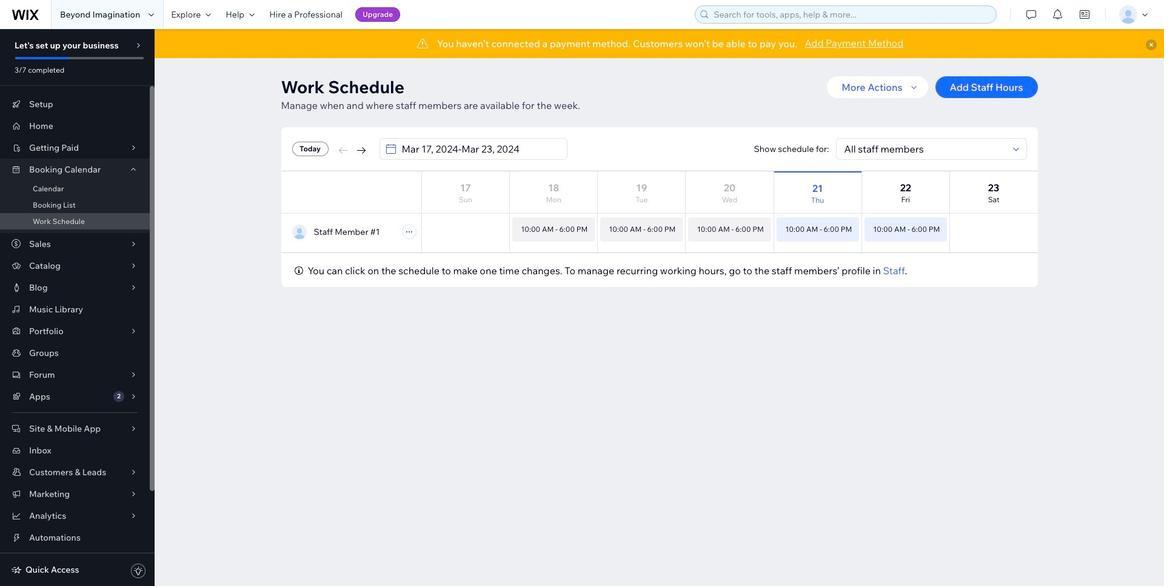 Task type: vqa. For each thing, say whether or not it's contained in the screenshot.
mar 17, 2024-mar 23, 2024 field
yes



Task type: describe. For each thing, give the bounding box(es) containing it.
Search for tools, apps, help & more... field
[[710, 6, 993, 23]]

sidebar element
[[0, 29, 155, 587]]

Mar 17, 2024-Mar 23, 2024 field
[[398, 139, 563, 159]]



Task type: locate. For each thing, give the bounding box(es) containing it.
grid
[[281, 171, 1038, 262]]

None field
[[841, 139, 1009, 159]]

alert
[[155, 29, 1164, 58]]



